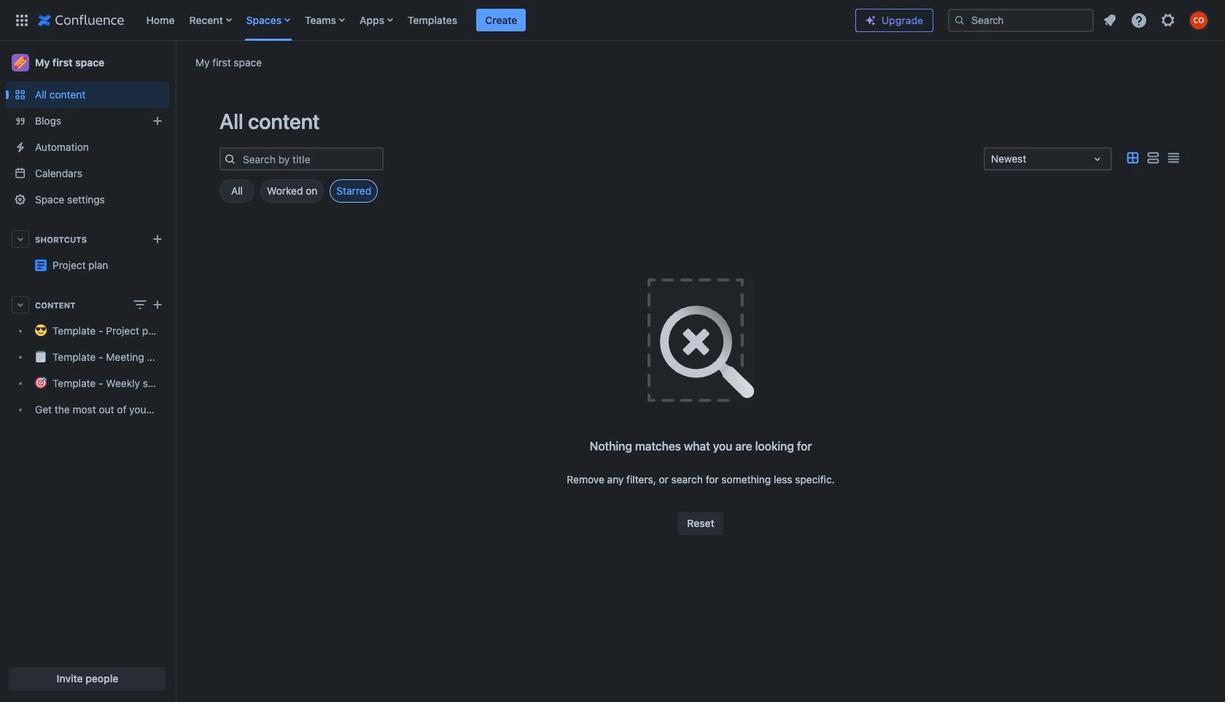 Task type: locate. For each thing, give the bounding box(es) containing it.
template - project plan image
[[35, 260, 47, 271]]

premium image
[[865, 15, 877, 26]]

search image
[[954, 14, 966, 26]]

list for appswitcher icon
[[139, 0, 844, 40]]

None search field
[[948, 8, 1094, 32]]

banner
[[0, 0, 1225, 44]]

create a blog image
[[149, 112, 166, 130]]

None text field
[[991, 152, 994, 166]]

0 horizontal spatial list
[[139, 0, 844, 40]]

Search by title field
[[239, 149, 382, 169]]

1 horizontal spatial list
[[1097, 7, 1217, 33]]

create a page image
[[149, 296, 166, 314]]

space element
[[0, 41, 175, 702]]

tree
[[6, 318, 169, 423]]

collapse sidebar image
[[159, 48, 191, 77]]

compact list image
[[1165, 149, 1182, 167]]

Search field
[[948, 8, 1094, 32]]

confluence image
[[38, 11, 124, 29], [38, 11, 124, 29]]

list item
[[477, 8, 526, 32]]

change view image
[[131, 296, 149, 314]]

list item inside the global element
[[477, 8, 526, 32]]

list
[[139, 0, 844, 40], [1097, 7, 1217, 33]]

tree inside space element
[[6, 318, 169, 423]]

cards image
[[1124, 149, 1142, 167]]

list for premium 'image'
[[1097, 7, 1217, 33]]



Task type: describe. For each thing, give the bounding box(es) containing it.
open image
[[1089, 150, 1107, 168]]

help icon image
[[1131, 11, 1148, 29]]

global element
[[9, 0, 844, 40]]

add shortcut image
[[149, 231, 166, 248]]

appswitcher icon image
[[13, 11, 31, 29]]

list image
[[1145, 149, 1162, 167]]

settings icon image
[[1160, 11, 1177, 29]]

notification icon image
[[1101, 11, 1119, 29]]



Task type: vqa. For each thing, say whether or not it's contained in the screenshot.
Confluence image
yes



